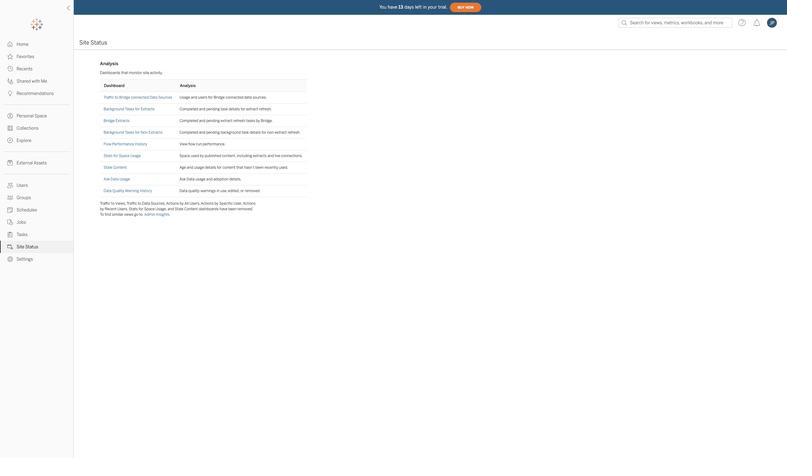 Task type: vqa. For each thing, say whether or not it's contained in the screenshot.


Task type: describe. For each thing, give the bounding box(es) containing it.
to right go
[[139, 213, 143, 217]]

find
[[105, 213, 111, 217]]

stats for space usage
[[104, 154, 141, 158]]

0 vertical spatial usage
[[180, 95, 190, 100]]

age and usage details for content that hasn't been recently used.
[[180, 165, 288, 170]]

completed for completed and pending extract refresh tasks by bridge.
[[180, 119, 198, 123]]

details.
[[229, 177, 242, 181]]

completed for completed and pending task details for extract refresh.
[[180, 107, 198, 111]]

by right used
[[200, 154, 204, 158]]

to
[[100, 213, 104, 217]]

content
[[223, 165, 236, 170]]

use,
[[221, 189, 227, 193]]

0 vertical spatial refresh.
[[259, 107, 272, 111]]

stale content link
[[104, 165, 127, 170]]

flow
[[188, 142, 195, 146]]

bridge extracts
[[104, 119, 130, 123]]

external assets link
[[0, 157, 74, 169]]

1 vertical spatial analysis
[[180, 83, 196, 88]]

1 horizontal spatial that
[[236, 165, 243, 170]]

you have 13 days left in your trial.
[[380, 4, 448, 10]]

buy now
[[458, 5, 474, 9]]

0 vertical spatial removed.
[[245, 189, 261, 193]]

completed for completed and pending background task details for non-extract refresh.
[[180, 130, 198, 135]]

1 vertical spatial refresh.
[[288, 130, 301, 135]]

recommendations link
[[0, 87, 74, 100]]

warnings
[[201, 189, 216, 193]]

by left all
[[180, 201, 184, 206]]

by text only_f5he34f image for settings
[[7, 257, 13, 262]]

been inside the traffic to views, traffic to data sources, actions by all users, actions by specific user, actions by recent users, stats for space usage, and stale content dashboards have been removed. to find similar views go to
[[228, 207, 237, 211]]

traffic to bridge connected data sources
[[104, 95, 172, 100]]

to up go
[[138, 201, 141, 206]]

similar
[[112, 213, 123, 217]]

left
[[415, 4, 422, 10]]

content inside the traffic to views, traffic to data sources, actions by all users, actions by specific user, actions by recent users, stats for space usage, and stale content dashboards have been removed. to find similar views go to
[[184, 207, 198, 211]]

background tasks for non extracts
[[104, 130, 163, 135]]

0 horizontal spatial task
[[221, 107, 228, 111]]

space inside the main navigation. press the up and down arrow keys to access links. element
[[35, 114, 47, 119]]

adoption
[[214, 177, 229, 181]]

traffic right views,
[[127, 201, 137, 206]]

space used by published content, including extracts and live connections.
[[180, 154, 303, 158]]

days
[[405, 4, 414, 10]]

buy
[[458, 5, 465, 9]]

personal
[[17, 114, 34, 119]]

flow performance history link
[[104, 142, 147, 146]]

by text only_f5he34f image for site status
[[7, 244, 13, 250]]

background for background tasks for extracts
[[104, 107, 124, 111]]

pending for background
[[206, 130, 220, 135]]

me
[[41, 79, 47, 84]]

1 horizontal spatial been
[[255, 165, 264, 170]]

1 actions from the left
[[166, 201, 179, 206]]

removed. inside the traffic to views, traffic to data sources, actions by all users, actions by specific user, actions by recent users, stats for space usage, and stale content dashboards have been removed. to find similar views go to
[[238, 207, 253, 211]]

1 connected from the left
[[131, 95, 149, 100]]

activity.
[[150, 71, 163, 75]]

main navigation. press the up and down arrow keys to access links. element
[[0, 38, 74, 265]]

now
[[466, 5, 474, 9]]

1 horizontal spatial bridge
[[119, 95, 130, 100]]

non-
[[267, 130, 275, 135]]

explore
[[17, 138, 31, 143]]

quality
[[112, 189, 124, 193]]

site inside site status link
[[17, 245, 24, 250]]

settings link
[[0, 253, 74, 265]]

background for background tasks for non extracts
[[104, 130, 124, 135]]

published
[[205, 154, 221, 158]]

recents link
[[0, 63, 74, 75]]

0 vertical spatial stale
[[104, 165, 112, 170]]

trial.
[[438, 4, 448, 10]]

used
[[191, 154, 199, 158]]

pending for task
[[206, 107, 220, 111]]

stats inside the traffic to views, traffic to data sources, actions by all users, actions by specific user, actions by recent users, stats for space usage, and stale content dashboards have been removed. to find similar views go to
[[129, 207, 138, 211]]

1 horizontal spatial site
[[79, 39, 89, 46]]

site status link
[[0, 241, 74, 253]]

all
[[185, 201, 189, 206]]

collections
[[17, 126, 39, 131]]

bridge.
[[261, 119, 273, 123]]

0 vertical spatial status
[[91, 39, 107, 46]]

Search for views, metrics, workbooks, and more text field
[[619, 18, 733, 28]]

status inside the main navigation. press the up and down arrow keys to access links. element
[[25, 245, 38, 250]]

stats for space usage link
[[104, 154, 141, 158]]

ask for ask data usage and adoption details.
[[180, 177, 186, 181]]

data quality warnings in use, edited, or removed.
[[180, 189, 261, 193]]

jobs
[[17, 220, 26, 225]]

traffic to bridge connected data sources link
[[104, 95, 172, 100]]

1 vertical spatial task
[[242, 130, 249, 135]]

by right tasks
[[256, 119, 260, 123]]

non
[[141, 130, 148, 135]]

dashboards
[[100, 71, 120, 75]]

to up "recent"
[[111, 201, 115, 206]]

usage,
[[156, 207, 167, 211]]

view
[[180, 142, 188, 146]]

by text only_f5he34f image for schedules
[[7, 207, 13, 213]]

ask for ask data usage
[[104, 177, 110, 181]]

1 horizontal spatial site status
[[79, 39, 107, 46]]

performance.
[[203, 142, 226, 146]]

0 vertical spatial users,
[[190, 201, 200, 206]]

by text only_f5he34f image for recents
[[7, 66, 13, 72]]

users link
[[0, 179, 74, 192]]

by text only_f5he34f image for explore
[[7, 138, 13, 143]]

by text only_f5he34f image for users
[[7, 183, 13, 188]]

completed and pending background task details for non-extract refresh.
[[180, 130, 301, 135]]

13
[[399, 4, 403, 10]]

views
[[124, 213, 134, 217]]

shared
[[17, 79, 31, 84]]

background tasks for extracts link
[[104, 107, 155, 111]]

favorites link
[[0, 50, 74, 63]]

2 horizontal spatial bridge
[[214, 95, 225, 100]]

with
[[32, 79, 40, 84]]

0 vertical spatial analysis
[[100, 61, 118, 66]]

traffic for traffic to views, traffic to data sources, actions by all users, actions by specific user, actions by recent users, stats for space usage, and stale content dashboards have been removed. to find similar views go to
[[100, 201, 110, 206]]

sources.
[[253, 95, 267, 100]]

go
[[134, 213, 139, 217]]

2 vertical spatial details
[[205, 165, 216, 170]]

bridge extracts link
[[104, 119, 130, 123]]

usage and users for bridge connected data sources.
[[180, 95, 267, 100]]

recents
[[17, 66, 33, 72]]

by text only_f5he34f image for groups
[[7, 195, 13, 201]]

0 vertical spatial content
[[113, 165, 127, 170]]

ask data usage link
[[104, 177, 130, 181]]

by text only_f5he34f image for personal space
[[7, 113, 13, 119]]

by text only_f5he34f image for home
[[7, 42, 13, 47]]

age
[[180, 165, 186, 170]]



Task type: locate. For each thing, give the bounding box(es) containing it.
extract up tasks
[[246, 107, 258, 111]]

details down tasks
[[250, 130, 261, 135]]

extracts down traffic to bridge connected data sources
[[141, 107, 155, 111]]

recently
[[265, 165, 278, 170]]

1 horizontal spatial details
[[229, 107, 240, 111]]

navigation panel element
[[0, 18, 74, 265]]

0 vertical spatial task
[[221, 107, 228, 111]]

insights.
[[156, 213, 170, 217]]

2 by text only_f5he34f image from the top
[[7, 54, 13, 59]]

2 vertical spatial extract
[[275, 130, 287, 135]]

stats up go
[[129, 207, 138, 211]]

2 connected from the left
[[226, 95, 244, 100]]

by
[[256, 119, 260, 123], [200, 154, 204, 158], [180, 201, 184, 206], [215, 201, 219, 206], [100, 207, 104, 211]]

2 horizontal spatial extract
[[275, 130, 287, 135]]

for inside the traffic to views, traffic to data sources, actions by all users, actions by specific user, actions by recent users, stats for space usage, and stale content dashboards have been removed. to find similar views go to
[[139, 207, 143, 211]]

been down user,
[[228, 207, 237, 211]]

by text only_f5he34f image inside the settings link
[[7, 257, 13, 262]]

schedules link
[[0, 204, 74, 216]]

by text only_f5he34f image for collections
[[7, 126, 13, 131]]

1 vertical spatial users,
[[118, 207, 128, 211]]

by text only_f5he34f image up site status link
[[7, 232, 13, 237]]

that left hasn't at left top
[[236, 165, 243, 170]]

hasn't
[[244, 165, 255, 170]]

1 vertical spatial history
[[140, 189, 152, 193]]

1 vertical spatial been
[[228, 207, 237, 211]]

admin
[[144, 213, 155, 217]]

0 vertical spatial in
[[423, 4, 427, 10]]

space up admin
[[144, 207, 155, 211]]

2 horizontal spatial actions
[[243, 201, 256, 206]]

0 vertical spatial history
[[135, 142, 147, 146]]

3 completed from the top
[[180, 130, 198, 135]]

ask down age on the top of the page
[[180, 177, 186, 181]]

traffic down dashboard
[[104, 95, 114, 100]]

2 completed from the top
[[180, 119, 198, 123]]

1 horizontal spatial actions
[[201, 201, 214, 206]]

1 pending from the top
[[206, 107, 220, 111]]

users
[[17, 183, 28, 188]]

by text only_f5he34f image left recents
[[7, 66, 13, 72]]

connected up background tasks for extracts
[[131, 95, 149, 100]]

8 by text only_f5he34f image from the top
[[7, 183, 13, 188]]

1 horizontal spatial status
[[91, 39, 107, 46]]

stale inside the traffic to views, traffic to data sources, actions by all users, actions by specific user, actions by recent users, stats for space usage, and stale content dashboards have been removed. to find similar views go to
[[175, 207, 184, 211]]

collections link
[[0, 122, 74, 134]]

site status
[[79, 39, 107, 46], [17, 245, 38, 250]]

by text only_f5he34f image left home
[[7, 42, 13, 47]]

0 horizontal spatial that
[[121, 71, 128, 75]]

by text only_f5he34f image inside collections link
[[7, 126, 13, 131]]

run
[[196, 142, 202, 146]]

traffic for traffic to bridge connected data sources
[[104, 95, 114, 100]]

by text only_f5he34f image
[[7, 42, 13, 47], [7, 54, 13, 59], [7, 66, 13, 72], [7, 78, 13, 84], [7, 126, 13, 131], [7, 138, 13, 143], [7, 160, 13, 166], [7, 183, 13, 188], [7, 232, 13, 237], [7, 257, 13, 262]]

have down specific
[[220, 207, 228, 211]]

by text only_f5he34f image for tasks
[[7, 232, 13, 237]]

tasks for non
[[125, 130, 134, 135]]

bridge down background tasks for extracts
[[104, 119, 115, 123]]

0 horizontal spatial refresh.
[[259, 107, 272, 111]]

2 vertical spatial pending
[[206, 130, 220, 135]]

0 horizontal spatial analysis
[[100, 61, 118, 66]]

by text only_f5he34f image inside favorites link
[[7, 54, 13, 59]]

history down non at the top of the page
[[135, 142, 147, 146]]

completed and pending task details for extract refresh.
[[180, 107, 272, 111]]

0 horizontal spatial stale
[[104, 165, 112, 170]]

task down the usage and users for bridge connected data sources.
[[221, 107, 228, 111]]

1 vertical spatial content
[[184, 207, 198, 211]]

by text only_f5he34f image left shared
[[7, 78, 13, 84]]

extract
[[246, 107, 258, 111], [221, 119, 233, 123], [275, 130, 287, 135]]

1 horizontal spatial in
[[423, 4, 427, 10]]

by text only_f5he34f image inside home link
[[7, 42, 13, 47]]

0 vertical spatial that
[[121, 71, 128, 75]]

refresh. right "non-"
[[288, 130, 301, 135]]

0 vertical spatial been
[[255, 165, 264, 170]]

bridge up background tasks for extracts link
[[119, 95, 130, 100]]

and inside the traffic to views, traffic to data sources, actions by all users, actions by specific user, actions by recent users, stats for space usage, and stale content dashboards have been removed. to find similar views go to
[[168, 207, 174, 211]]

analysis
[[100, 61, 118, 66], [180, 83, 196, 88]]

data inside the traffic to views, traffic to data sources, actions by all users, actions by specific user, actions by recent users, stats for space usage, and stale content dashboards have been removed. to find similar views go to
[[142, 201, 150, 206]]

ask down stale content link
[[104, 177, 110, 181]]

flow
[[104, 142, 111, 146]]

usage down used
[[194, 165, 204, 170]]

0 horizontal spatial extract
[[221, 119, 233, 123]]

schedules
[[17, 208, 37, 213]]

0 vertical spatial completed
[[180, 107, 198, 111]]

external
[[17, 161, 33, 166]]

your
[[428, 4, 437, 10]]

by text only_f5he34f image left collections
[[7, 126, 13, 131]]

stats down flow
[[104, 154, 113, 158]]

groups
[[17, 195, 31, 201]]

1 vertical spatial details
[[250, 130, 261, 135]]

tasks up flow performance history
[[125, 130, 134, 135]]

tasks inside the main navigation. press the up and down arrow keys to access links. element
[[17, 232, 28, 237]]

user,
[[234, 201, 242, 206]]

by text only_f5he34f image for shared with me
[[7, 78, 13, 84]]

tasks link
[[0, 229, 74, 241]]

by text only_f5he34f image left the personal
[[7, 113, 13, 119]]

6 by text only_f5he34f image from the top
[[7, 244, 13, 250]]

live
[[275, 154, 280, 158]]

2 vertical spatial usage
[[120, 177, 130, 181]]

dashboards that monitor site activity.
[[100, 71, 163, 75]]

1 horizontal spatial ask
[[180, 177, 186, 181]]

data
[[150, 95, 158, 100], [111, 177, 119, 181], [187, 177, 195, 181], [104, 189, 112, 193], [180, 189, 188, 193], [142, 201, 150, 206]]

tasks down "traffic to bridge connected data sources" link
[[125, 107, 134, 111]]

1 vertical spatial site status
[[17, 245, 38, 250]]

actions up dashboards
[[201, 201, 214, 206]]

views,
[[115, 201, 126, 206]]

by text only_f5he34f image inside schedules link
[[7, 207, 13, 213]]

in right left
[[423, 4, 427, 10]]

admin insights. link
[[144, 213, 170, 217]]

extract down "completed and pending task details for extract refresh." at the top left of page
[[221, 119, 233, 123]]

2 by text only_f5he34f image from the top
[[7, 113, 13, 119]]

1 horizontal spatial usage
[[130, 154, 141, 158]]

that left the monitor
[[121, 71, 128, 75]]

content
[[113, 165, 127, 170], [184, 207, 198, 211]]

completed and pending extract refresh tasks by bridge.
[[180, 119, 273, 123]]

by text only_f5he34f image left the favorites
[[7, 54, 13, 59]]

bridge
[[119, 95, 130, 100], [214, 95, 225, 100], [104, 119, 115, 123]]

3 by text only_f5he34f image from the top
[[7, 195, 13, 201]]

actions up 'usage,'
[[166, 201, 179, 206]]

sources
[[158, 95, 172, 100]]

0 horizontal spatial usage
[[120, 177, 130, 181]]

6 by text only_f5he34f image from the top
[[7, 138, 13, 143]]

shared with me
[[17, 79, 47, 84]]

that
[[121, 71, 128, 75], [236, 165, 243, 170]]

by text only_f5he34f image inside jobs link
[[7, 220, 13, 225]]

0 vertical spatial stats
[[104, 154, 113, 158]]

1 completed from the top
[[180, 107, 198, 111]]

by text only_f5he34f image left groups
[[7, 195, 13, 201]]

space down performance on the left top of page
[[119, 154, 130, 158]]

you
[[380, 4, 387, 10]]

removed. down user,
[[238, 207, 253, 211]]

including
[[237, 154, 252, 158]]

site
[[79, 39, 89, 46], [17, 245, 24, 250]]

1 vertical spatial removed.
[[238, 207, 253, 211]]

admin insights.
[[144, 213, 170, 217]]

usage down flow performance history
[[130, 154, 141, 158]]

stale up ask data usage
[[104, 165, 112, 170]]

0 vertical spatial site
[[79, 39, 89, 46]]

have left the 13
[[388, 4, 398, 10]]

by text only_f5he34f image left external
[[7, 160, 13, 166]]

2 ask from the left
[[180, 177, 186, 181]]

by text only_f5he34f image left explore
[[7, 138, 13, 143]]

1 vertical spatial in
[[217, 189, 220, 193]]

1 horizontal spatial content
[[184, 207, 198, 211]]

9 by text only_f5he34f image from the top
[[7, 232, 13, 237]]

1 background from the top
[[104, 107, 124, 111]]

home link
[[0, 38, 74, 50]]

usage up data quality warning history
[[120, 177, 130, 181]]

by text only_f5he34f image inside groups link
[[7, 195, 13, 201]]

0 horizontal spatial details
[[205, 165, 216, 170]]

connected left data
[[226, 95, 244, 100]]

specific
[[219, 201, 233, 206]]

ask data usage
[[104, 177, 130, 181]]

1 ask from the left
[[104, 177, 110, 181]]

extracts down background tasks for extracts
[[116, 119, 130, 123]]

site status inside the main navigation. press the up and down arrow keys to access links. element
[[17, 245, 38, 250]]

extract up live
[[275, 130, 287, 135]]

usage left users
[[180, 95, 190, 100]]

10 by text only_f5he34f image from the top
[[7, 257, 13, 262]]

been right hasn't at left top
[[255, 165, 264, 170]]

0 horizontal spatial site
[[17, 245, 24, 250]]

1 vertical spatial status
[[25, 245, 38, 250]]

1 vertical spatial pending
[[206, 119, 220, 123]]

1 horizontal spatial users,
[[190, 201, 200, 206]]

extracts right non at the top of the page
[[149, 130, 163, 135]]

stale right 'usage,'
[[175, 207, 184, 211]]

or
[[241, 189, 244, 193]]

traffic up "recent"
[[100, 201, 110, 206]]

pending
[[206, 107, 220, 111], [206, 119, 220, 123], [206, 130, 220, 135]]

pending up performance.
[[206, 130, 220, 135]]

1 vertical spatial usage
[[130, 154, 141, 158]]

space
[[35, 114, 47, 119], [119, 154, 130, 158], [180, 154, 190, 158], [144, 207, 155, 211]]

1 vertical spatial site
[[17, 245, 24, 250]]

1 vertical spatial extract
[[221, 119, 233, 123]]

0 vertical spatial site status
[[79, 39, 107, 46]]

7 by text only_f5he34f image from the top
[[7, 160, 13, 166]]

used.
[[279, 165, 288, 170]]

users, down views,
[[118, 207, 128, 211]]

0 vertical spatial extract
[[246, 107, 258, 111]]

by text only_f5he34f image inside tasks link
[[7, 232, 13, 237]]

extracts
[[253, 154, 267, 158]]

by text only_f5he34f image left users
[[7, 183, 13, 188]]

0 vertical spatial pending
[[206, 107, 220, 111]]

4 by text only_f5he34f image from the top
[[7, 78, 13, 84]]

1 horizontal spatial analysis
[[180, 83, 196, 88]]

background tasks for non extracts link
[[104, 130, 163, 135]]

to down dashboard
[[115, 95, 118, 100]]

shared with me link
[[0, 75, 74, 87]]

0 vertical spatial tasks
[[125, 107, 134, 111]]

dashboard
[[104, 83, 125, 88]]

0 vertical spatial have
[[388, 4, 398, 10]]

users, right all
[[190, 201, 200, 206]]

by up to
[[100, 207, 104, 211]]

1 vertical spatial usage
[[196, 177, 206, 181]]

settings
[[17, 257, 33, 262]]

0 horizontal spatial users,
[[118, 207, 128, 211]]

space left used
[[180, 154, 190, 158]]

by text only_f5he34f image inside external assets link
[[7, 160, 13, 166]]

pending for extract
[[206, 119, 220, 123]]

by text only_f5he34f image inside recommendations link
[[7, 91, 13, 96]]

monitor
[[129, 71, 142, 75]]

assets
[[34, 161, 47, 166]]

groups link
[[0, 192, 74, 204]]

1 vertical spatial that
[[236, 165, 243, 170]]

by text only_f5he34f image for jobs
[[7, 220, 13, 225]]

1 by text only_f5he34f image from the top
[[7, 91, 13, 96]]

by text only_f5he34f image for external assets
[[7, 160, 13, 166]]

1 vertical spatial have
[[220, 207, 228, 211]]

0 horizontal spatial have
[[220, 207, 228, 211]]

1 horizontal spatial refresh.
[[288, 130, 301, 135]]

by text only_f5he34f image inside explore link
[[7, 138, 13, 143]]

recommendations
[[17, 91, 54, 96]]

5 by text only_f5he34f image from the top
[[7, 220, 13, 225]]

by text only_f5he34f image for favorites
[[7, 54, 13, 59]]

1 horizontal spatial connected
[[226, 95, 244, 100]]

data
[[244, 95, 252, 100]]

1 horizontal spatial stale
[[175, 207, 184, 211]]

2 vertical spatial tasks
[[17, 232, 28, 237]]

1 horizontal spatial stats
[[129, 207, 138, 211]]

usage for and
[[194, 165, 204, 170]]

history right warning
[[140, 189, 152, 193]]

0 vertical spatial extracts
[[141, 107, 155, 111]]

task down tasks
[[242, 130, 249, 135]]

actions
[[166, 201, 179, 206], [201, 201, 214, 206], [243, 201, 256, 206]]

3 by text only_f5he34f image from the top
[[7, 66, 13, 72]]

1 vertical spatial completed
[[180, 119, 198, 123]]

by text only_f5he34f image inside personal space link
[[7, 113, 13, 119]]

details
[[229, 107, 240, 111], [250, 130, 261, 135], [205, 165, 216, 170]]

actions right user,
[[243, 201, 256, 206]]

2 vertical spatial extracts
[[149, 130, 163, 135]]

users,
[[190, 201, 200, 206], [118, 207, 128, 211]]

have inside the traffic to views, traffic to data sources, actions by all users, actions by specific user, actions by recent users, stats for space usage, and stale content dashboards have been removed. to find similar views go to
[[220, 207, 228, 211]]

2 horizontal spatial usage
[[180, 95, 190, 100]]

warning
[[125, 189, 139, 193]]

by text only_f5he34f image
[[7, 91, 13, 96], [7, 113, 13, 119], [7, 195, 13, 201], [7, 207, 13, 213], [7, 220, 13, 225], [7, 244, 13, 250]]

explore link
[[0, 134, 74, 147]]

0 horizontal spatial bridge
[[104, 119, 115, 123]]

edited,
[[228, 189, 240, 193]]

details up refresh
[[229, 107, 240, 111]]

users
[[198, 95, 207, 100]]

2 vertical spatial completed
[[180, 130, 198, 135]]

background tasks for extracts
[[104, 107, 155, 111]]

by text only_f5he34f image left jobs
[[7, 220, 13, 225]]

content,
[[222, 154, 236, 158]]

personal space
[[17, 114, 47, 119]]

ask
[[104, 177, 110, 181], [180, 177, 186, 181]]

background down bridge extracts
[[104, 130, 124, 135]]

by up dashboards
[[215, 201, 219, 206]]

4 by text only_f5he34f image from the top
[[7, 207, 13, 213]]

1 vertical spatial extracts
[[116, 119, 130, 123]]

stale
[[104, 165, 112, 170], [175, 207, 184, 211]]

0 horizontal spatial actions
[[166, 201, 179, 206]]

stale content
[[104, 165, 127, 170]]

background up the bridge extracts link
[[104, 107, 124, 111]]

space up collections link
[[35, 114, 47, 119]]

details up ask data usage and adoption details.
[[205, 165, 216, 170]]

3 actions from the left
[[243, 201, 256, 206]]

quality
[[188, 189, 200, 193]]

space inside the traffic to views, traffic to data sources, actions by all users, actions by specific user, actions by recent users, stats for space usage, and stale content dashboards have been removed. to find similar views go to
[[144, 207, 155, 211]]

0 horizontal spatial status
[[25, 245, 38, 250]]

personal space link
[[0, 110, 74, 122]]

bridge up "completed and pending task details for extract refresh." at the top left of page
[[214, 95, 225, 100]]

5 by text only_f5he34f image from the top
[[7, 126, 13, 131]]

1 horizontal spatial extract
[[246, 107, 258, 111]]

favorites
[[17, 54, 34, 59]]

2 horizontal spatial details
[[250, 130, 261, 135]]

by text only_f5he34f image inside users link
[[7, 183, 13, 188]]

usage up quality
[[196, 177, 206, 181]]

by text only_f5he34f image for recommendations
[[7, 91, 13, 96]]

refresh. up bridge.
[[259, 107, 272, 111]]

flow performance history
[[104, 142, 147, 146]]

pending down the usage and users for bridge connected data sources.
[[206, 107, 220, 111]]

task
[[221, 107, 228, 111], [242, 130, 249, 135]]

ask data usage and adoption details.
[[180, 177, 242, 181]]

1 by text only_f5he34f image from the top
[[7, 42, 13, 47]]

2 pending from the top
[[206, 119, 220, 123]]

0 horizontal spatial connected
[[131, 95, 149, 100]]

content down all
[[184, 207, 198, 211]]

in left use,
[[217, 189, 220, 193]]

by text only_f5he34f image inside the 'recents' "link"
[[7, 66, 13, 72]]

2 actions from the left
[[201, 201, 214, 206]]

by text only_f5he34f image left settings
[[7, 257, 13, 262]]

tasks down jobs
[[17, 232, 28, 237]]

by text only_f5he34f image up the settings link
[[7, 244, 13, 250]]

usage for data
[[196, 177, 206, 181]]

0 horizontal spatial been
[[228, 207, 237, 211]]

0 horizontal spatial in
[[217, 189, 220, 193]]

2 background from the top
[[104, 130, 124, 135]]

by text only_f5he34f image left schedules
[[7, 207, 13, 213]]

by text only_f5he34f image left recommendations
[[7, 91, 13, 96]]

content down stats for space usage
[[113, 165, 127, 170]]

usage
[[180, 95, 190, 100], [130, 154, 141, 158], [120, 177, 130, 181]]

0 vertical spatial background
[[104, 107, 124, 111]]

0 horizontal spatial ask
[[104, 177, 110, 181]]

by text only_f5he34f image inside shared with me link
[[7, 78, 13, 84]]

0 vertical spatial usage
[[194, 165, 204, 170]]

0 horizontal spatial stats
[[104, 154, 113, 158]]

0 horizontal spatial content
[[113, 165, 127, 170]]

1 horizontal spatial task
[[242, 130, 249, 135]]

0 horizontal spatial site status
[[17, 245, 38, 250]]

1 vertical spatial stats
[[129, 207, 138, 211]]

tasks for extracts
[[125, 107, 134, 111]]

data quality warning history link
[[104, 189, 152, 193]]

3 pending from the top
[[206, 130, 220, 135]]

pending down "completed and pending task details for extract refresh." at the top left of page
[[206, 119, 220, 123]]

removed. right or
[[245, 189, 261, 193]]

by text only_f5he34f image inside site status link
[[7, 244, 13, 250]]

site
[[143, 71, 149, 75]]

0 vertical spatial details
[[229, 107, 240, 111]]

tasks
[[246, 119, 255, 123]]

refresh
[[233, 119, 245, 123]]



